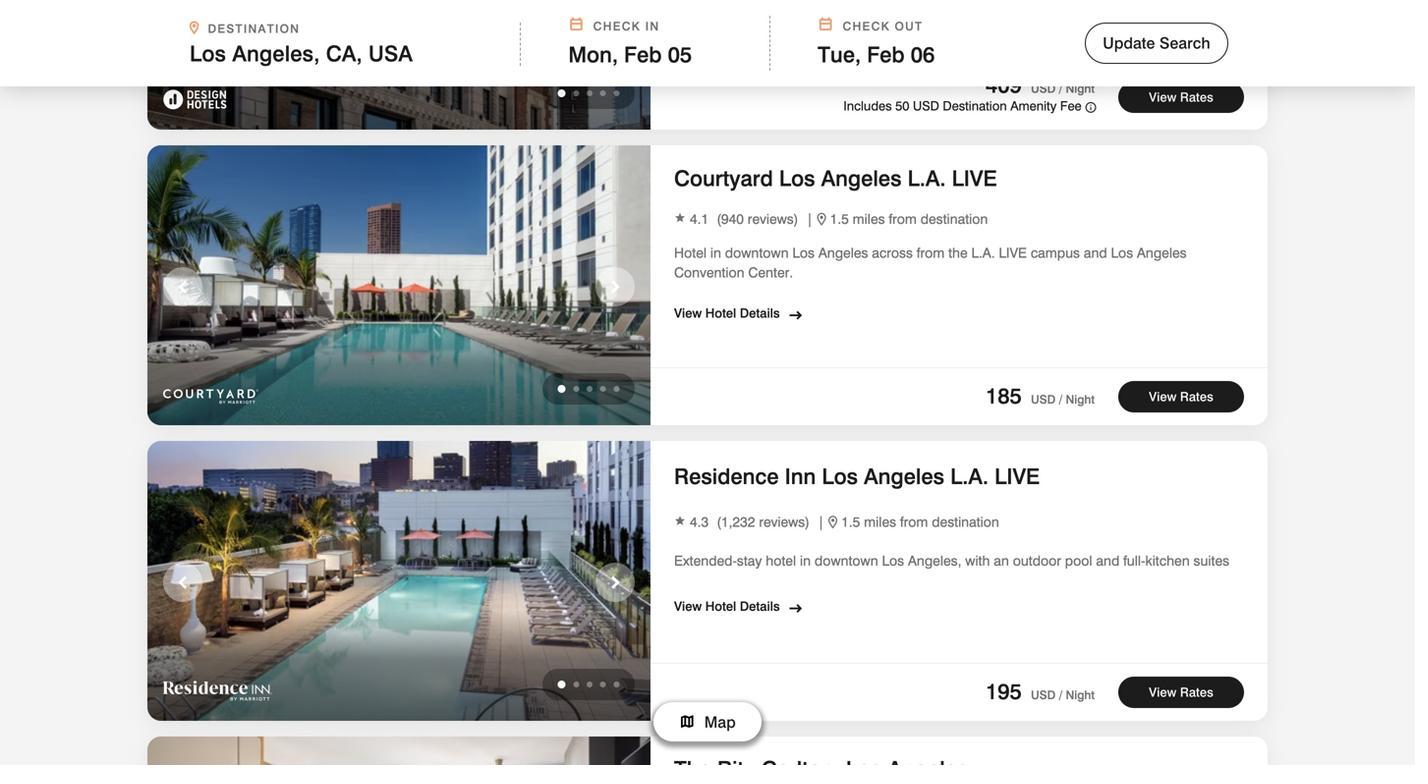 Task type: describe. For each thing, give the bounding box(es) containing it.
details for courtyard
[[740, 306, 780, 321]]

night for 195
[[1066, 688, 1095, 703]]

next image for courtyard
[[604, 274, 627, 302]]

from for angeles
[[900, 514, 928, 531]]

usd for 195
[[1031, 688, 1056, 703]]

feb for 05
[[624, 42, 662, 67]]

1 view rates link from the top
[[1119, 81, 1244, 113]]

( for courtyard
[[717, 211, 721, 228]]

out
[[895, 19, 923, 33]]

06
[[911, 42, 935, 67]]

| for inn
[[818, 514, 825, 531]]

join
[[1120, 19, 1146, 35]]

940
[[721, 211, 744, 228]]

in inside the hotel in downtown los angeles across from the l.a. live campus and los angeles convention center.
[[710, 245, 721, 261]]

1 details from the top
[[740, 10, 780, 25]]

night for 409
[[1066, 82, 1095, 96]]

409 button
[[986, 72, 1022, 98]]

search
[[1160, 33, 1211, 53]]

and for residence inn los angeles l.a. live
[[1096, 553, 1120, 569]]

1 rates from the top
[[1180, 89, 1214, 104]]

195 usd / night
[[986, 679, 1095, 704]]

1 view hotel details button from the top
[[674, 2, 786, 28]]

Destination text field
[[190, 41, 475, 66]]

1 view rates from the top
[[1149, 89, 1214, 104]]

mon,
[[568, 42, 618, 67]]

los left angeles,
[[882, 553, 904, 569]]

view rates for courtyard los angeles l.a. live
[[1149, 389, 1214, 404]]

angeles,
[[908, 553, 962, 569]]

hotel right in
[[705, 10, 736, 25]]

convention
[[674, 264, 745, 281]]

previous image for courtyard los angeles l.a. live
[[171, 274, 195, 302]]

1.5 miles from destination for angeles
[[841, 514, 1000, 531]]

1.5 for angeles
[[830, 211, 849, 228]]

) for los
[[794, 211, 799, 228]]

los right campus
[[1111, 245, 1133, 261]]

residence inn l.a. live - outdoor pool dusk image
[[147, 441, 651, 724]]

next image for residence
[[604, 570, 627, 598]]

view rates link for courtyard los angeles l.a. live
[[1119, 381, 1244, 413]]

campus
[[1031, 245, 1080, 261]]

residence inn los angeles l.a. live
[[674, 464, 1040, 489]]

thin image
[[875, 19, 891, 35]]

destination for live
[[921, 211, 988, 228]]

hotel inside the hotel in downtown los angeles across from the l.a. live campus and los angeles convention center.
[[674, 245, 707, 261]]

in
[[645, 19, 660, 33]]

kitchen
[[1146, 553, 1190, 569]]

feb for 06
[[867, 42, 905, 67]]

residence inn los angeles l.a. live button
[[674, 459, 1046, 494]]

destination for l.a.
[[932, 514, 1000, 531]]

hotel down the convention
[[705, 306, 736, 321]]

from inside the hotel in downtown los angeles across from the l.a. live campus and los angeles convention center.
[[917, 245, 945, 261]]

1.5 for los
[[841, 514, 860, 531]]

map button
[[654, 703, 762, 742]]

miles for los
[[864, 514, 896, 531]]

extended-
[[674, 553, 737, 569]]

l.a. inside the hotel in downtown los angeles across from the l.a. live campus and los angeles convention center.
[[972, 245, 995, 261]]

4.1 ( 940 reviews )
[[690, 211, 799, 228]]

los up center.
[[793, 245, 815, 261]]

195 button
[[986, 679, 1022, 704]]

check for tue,
[[843, 19, 890, 33]]

view hotel details for courtyard
[[674, 306, 780, 321]]

1,232
[[721, 514, 755, 531]]

reviews for courtyard
[[748, 211, 794, 228]]

409
[[986, 72, 1022, 98]]

extended-stay hotel in downtown los angeles, with an outdoor pool and full-kitchen suites
[[674, 553, 1230, 569]]

( for residence
[[717, 514, 721, 531]]

usd / night button for 185
[[1028, 392, 1095, 407]]

map image
[[679, 711, 695, 727]]

/ for 195
[[1059, 688, 1063, 703]]

185
[[986, 383, 1022, 409]]

downtown inside the hotel in downtown los angeles across from the l.a. live campus and los angeles convention center.
[[725, 245, 789, 261]]

help
[[897, 19, 926, 35]]

rates for residence inn los angeles l.a. live
[[1180, 685, 1214, 700]]

l.a. inside "button"
[[908, 165, 946, 191]]

05
[[668, 42, 692, 67]]

or
[[1104, 19, 1116, 35]]



Task type: locate. For each thing, give the bounding box(es) containing it.
3 usd / night button from the top
[[1028, 688, 1095, 703]]

0 vertical spatial view rates button
[[1119, 81, 1244, 113]]

details
[[740, 10, 780, 25], [740, 306, 780, 321], [740, 599, 780, 614]]

night right 195 button at the bottom right
[[1066, 688, 1095, 703]]

0 vertical spatial 1.5 miles from destination
[[830, 211, 988, 228]]

xs image for los
[[829, 516, 838, 529]]

2 vertical spatial night
[[1066, 688, 1095, 703]]

| down the residence inn los angeles l.a. live
[[818, 514, 825, 531]]

1 feb from the left
[[624, 42, 662, 67]]

1 vertical spatial view rates link
[[1119, 381, 1244, 413]]

195
[[986, 679, 1022, 704]]

usd / night button right 195 button at the bottom right
[[1028, 688, 1095, 703]]

1 vertical spatial from
[[917, 245, 945, 261]]

update search button
[[1085, 23, 1229, 64]]

1 vertical spatial reviews
[[759, 514, 805, 531]]

courtyard l.a. live pool image
[[147, 145, 651, 429]]

1 vertical spatial details
[[740, 306, 780, 321]]

/ right 409 button
[[1059, 82, 1063, 96]]

0 vertical spatial view rates link
[[1119, 81, 1244, 113]]

reviews right 940
[[748, 211, 794, 228]]

2 next image from the top
[[604, 570, 627, 598]]

/ right 195 button at the bottom right
[[1059, 688, 1063, 703]]

2 vertical spatial usd / night button
[[1028, 688, 1095, 703]]

view rates button
[[1119, 81, 1244, 113], [1119, 381, 1244, 413], [1119, 677, 1244, 709]]

( right the '4.3'
[[717, 514, 721, 531]]

2 feb from the left
[[867, 42, 905, 67]]

xs image for angeles
[[817, 213, 826, 226]]

update
[[1103, 33, 1155, 53]]

and right campus
[[1084, 245, 1107, 261]]

hotel
[[705, 10, 736, 25], [674, 245, 707, 261], [705, 306, 736, 321], [705, 599, 736, 614]]

0 vertical spatial destination
[[921, 211, 988, 228]]

with
[[965, 553, 990, 569]]

1.5 down courtyard los angeles l.a. live "button"
[[830, 211, 849, 228]]

dialog
[[844, 91, 1095, 121]]

usd
[[1031, 82, 1056, 96], [1031, 392, 1056, 407], [1031, 688, 1056, 703]]

courtyard brand icon image
[[163, 383, 258, 408]]

1.5 down the residence inn los angeles l.a. live
[[841, 514, 860, 531]]

night inside 409 usd / night
[[1066, 82, 1095, 96]]

live
[[952, 165, 997, 191], [999, 245, 1027, 261], [995, 464, 1040, 489]]

0 vertical spatial night
[[1066, 82, 1095, 96]]

0 vertical spatial usd
[[1031, 82, 1056, 96]]

1 view hotel details from the top
[[674, 10, 780, 25]]

0 horizontal spatial xs image
[[817, 213, 826, 226]]

2 night from the top
[[1066, 392, 1095, 407]]

usd / night button for 195
[[1028, 688, 1095, 703]]

1 horizontal spatial downtown
[[815, 553, 878, 569]]

night inside 185 usd / night
[[1066, 392, 1095, 407]]

view hotel details button for residence
[[674, 591, 786, 617]]

destination up the
[[921, 211, 988, 228]]

2 vertical spatial view rates
[[1149, 685, 1214, 700]]

/ right 185
[[1059, 392, 1063, 407]]

2 view rates button from the top
[[1119, 381, 1244, 413]]

view hotel details up 05
[[674, 10, 780, 25]]

0 vertical spatial from
[[889, 211, 917, 228]]

185 usd / night
[[986, 383, 1095, 409]]

across
[[872, 245, 913, 261]]

angeles inside button
[[864, 464, 945, 489]]

l.a.
[[908, 165, 946, 191], [972, 245, 995, 261], [951, 464, 989, 489]]

previous image
[[171, 274, 195, 302], [171, 570, 195, 598]]

from up angeles,
[[900, 514, 928, 531]]

view hotel details button down the convention
[[674, 298, 786, 323]]

/ for 185
[[1059, 392, 1063, 407]]

( right 4.1
[[717, 211, 721, 228]]

1 vertical spatial previous image
[[171, 570, 195, 598]]

help link
[[867, 0, 935, 51]]

1 horizontal spatial in
[[800, 553, 811, 569]]

0 vertical spatial (
[[717, 211, 721, 228]]

1 vertical spatial )
[[805, 514, 810, 531]]

l.a. inside button
[[951, 464, 989, 489]]

1 vertical spatial next image
[[604, 570, 627, 598]]

night
[[1066, 82, 1095, 96], [1066, 392, 1095, 407], [1066, 688, 1095, 703]]

sign
[[1057, 19, 1085, 35]]

1 vertical spatial |
[[818, 514, 825, 531]]

residence inn brand icon image
[[163, 677, 272, 704]]

2 vertical spatial details
[[740, 599, 780, 614]]

3 usd from the top
[[1031, 688, 1056, 703]]

0 vertical spatial 1.5
[[830, 211, 849, 228]]

deluxe accessible king guest room image
[[147, 737, 651, 766]]

0 horizontal spatial check
[[593, 19, 641, 33]]

check for mon,
[[593, 19, 641, 33]]

0 horizontal spatial in
[[710, 245, 721, 261]]

|
[[806, 211, 813, 228], [818, 514, 825, 531]]

1 vertical spatial l.a.
[[972, 245, 995, 261]]

2 vertical spatial from
[[900, 514, 928, 531]]

view hotel details for residence
[[674, 599, 780, 614]]

409 usd / night
[[986, 72, 1095, 98]]

view rates button for courtyard los angeles l.a. live
[[1119, 381, 1244, 413]]

4.3
[[690, 514, 709, 531]]

/ inside 195 usd / night
[[1059, 688, 1063, 703]]

1 next image from the top
[[604, 274, 627, 302]]

2 vertical spatial view hotel details button
[[674, 591, 786, 617]]

stay
[[737, 553, 762, 569]]

None search field
[[0, 0, 1415, 86]]

miles
[[853, 211, 885, 228], [864, 514, 896, 531]]

/
[[1059, 82, 1063, 96], [1059, 392, 1063, 407], [1059, 688, 1063, 703]]

1 horizontal spatial )
[[805, 514, 810, 531]]

)
[[794, 211, 799, 228], [805, 514, 810, 531]]

0 vertical spatial xs image
[[817, 213, 826, 226]]

hotel in downtown los angeles across from the l.a. live campus and los angeles convention center.
[[674, 245, 1187, 281]]

los
[[779, 165, 815, 191], [793, 245, 815, 261], [1111, 245, 1133, 261], [822, 464, 858, 489], [882, 553, 904, 569]]

reviews for residence
[[759, 514, 805, 531]]

0 vertical spatial )
[[794, 211, 799, 228]]

details for residence
[[740, 599, 780, 614]]

/ inside 185 usd / night
[[1059, 392, 1063, 407]]

destination
[[208, 22, 300, 36]]

0 horizontal spatial feb
[[624, 42, 662, 67]]

1.5 miles from destination up angeles,
[[841, 514, 1000, 531]]

view hotel details button
[[674, 2, 786, 28], [674, 298, 786, 323], [674, 591, 786, 617]]

0 vertical spatial l.a.
[[908, 165, 946, 191]]

design hotels™ brand icon image
[[163, 86, 227, 112]]

2 view rates from the top
[[1149, 389, 1214, 404]]

night for 185
[[1066, 392, 1095, 407]]

feb
[[624, 42, 662, 67], [867, 42, 905, 67]]

185 button
[[986, 383, 1022, 409]]

l.a. up with
[[951, 464, 989, 489]]

0 vertical spatial previous image
[[171, 274, 195, 302]]

2 view hotel details button from the top
[[674, 298, 786, 323]]

check inside 'check in mon, feb 05'
[[593, 19, 641, 33]]

1 vertical spatial live
[[999, 245, 1027, 261]]

in right hotel
[[800, 553, 811, 569]]

1 vertical spatial destination
[[932, 514, 1000, 531]]

1 view rates button from the top
[[1119, 81, 1244, 113]]

2 vertical spatial rates
[[1180, 685, 1214, 700]]

and for courtyard los angeles l.a. live
[[1084, 245, 1107, 261]]

1 vertical spatial and
[[1096, 553, 1120, 569]]

reviews up hotel
[[759, 514, 805, 531]]

3 view hotel details from the top
[[674, 599, 780, 614]]

an
[[994, 553, 1009, 569]]

los inside button
[[822, 464, 858, 489]]

1 usd from the top
[[1031, 82, 1056, 96]]

0 horizontal spatial )
[[794, 211, 799, 228]]

3 view rates button from the top
[[1119, 677, 1244, 709]]

view hotel details down extended- at the bottom of page
[[674, 599, 780, 614]]

2 check from the left
[[843, 19, 890, 33]]

live inside "button"
[[952, 165, 997, 191]]

2 usd / night button from the top
[[1028, 392, 1095, 407]]

feb down in
[[624, 42, 662, 67]]

0 vertical spatial miles
[[853, 211, 885, 228]]

2 vertical spatial live
[[995, 464, 1040, 489]]

courtyard los angeles l.a. live button
[[674, 161, 1003, 195]]

1.5
[[830, 211, 849, 228], [841, 514, 860, 531]]

sign in or join
[[1057, 19, 1146, 35]]

view hotel details button up 05
[[674, 2, 786, 28]]

view rates link for residence inn los angeles l.a. live
[[1119, 677, 1244, 709]]

rates
[[1180, 89, 1214, 104], [1180, 389, 1214, 404], [1180, 685, 1214, 700]]

1 vertical spatial 1.5
[[841, 514, 860, 531]]

live left campus
[[999, 245, 1027, 261]]

0 vertical spatial next image
[[604, 274, 627, 302]]

miles down 'residence inn los angeles l.a. live' button
[[864, 514, 896, 531]]

1 vertical spatial view hotel details button
[[674, 298, 786, 323]]

xs image down the residence inn los angeles l.a. live
[[829, 516, 838, 529]]

2 vertical spatial view hotel details
[[674, 599, 780, 614]]

2 details from the top
[[740, 306, 780, 321]]

usd for 409
[[1031, 82, 1056, 96]]

4.3 ( 1,232 reviews )
[[690, 514, 810, 531]]

view hotel details
[[674, 10, 780, 25], [674, 306, 780, 321], [674, 599, 780, 614]]

1 ( from the top
[[717, 211, 721, 228]]

0 vertical spatial and
[[1084, 245, 1107, 261]]

l.a. right the
[[972, 245, 995, 261]]

1 vertical spatial xs image
[[829, 516, 838, 529]]

hotel up the convention
[[674, 245, 707, 261]]

hotel
[[766, 553, 796, 569]]

night right 185
[[1066, 392, 1095, 407]]

2 vertical spatial /
[[1059, 688, 1063, 703]]

full-
[[1124, 553, 1146, 569]]

| for los
[[806, 211, 813, 228]]

destination
[[921, 211, 988, 228], [932, 514, 1000, 531]]

from left the
[[917, 245, 945, 261]]

feb inside check out tue, feb 06
[[867, 42, 905, 67]]

0 horizontal spatial |
[[806, 211, 813, 228]]

4.1
[[690, 211, 709, 228]]

and inside the hotel in downtown los angeles across from the l.a. live campus and los angeles convention center.
[[1084, 245, 1107, 261]]

0 vertical spatial rates
[[1180, 89, 1214, 104]]

check inside check out tue, feb 06
[[843, 19, 890, 33]]

1 vertical spatial usd / night button
[[1028, 392, 1095, 407]]

update search
[[1103, 33, 1211, 53]]

sign in or join button
[[1027, 0, 1155, 51]]

0 vertical spatial view rates
[[1149, 89, 1214, 104]]

live inside the hotel in downtown los angeles across from the l.a. live campus and los angeles convention center.
[[999, 245, 1027, 261]]

1 check from the left
[[593, 19, 641, 33]]

view rates
[[1149, 89, 1214, 104], [1149, 389, 1214, 404], [1149, 685, 1214, 700]]

2 ( from the top
[[717, 514, 721, 531]]

1 / from the top
[[1059, 82, 1063, 96]]

1 horizontal spatial check
[[843, 19, 890, 33]]

usd for 185
[[1031, 392, 1056, 407]]

1 usd / night button from the top
[[1028, 82, 1095, 96]]

0 vertical spatial details
[[740, 10, 780, 25]]

3 view hotel details button from the top
[[674, 591, 786, 617]]

1 vertical spatial view rates
[[1149, 389, 1214, 404]]

2 previous image from the top
[[171, 570, 195, 598]]

0 vertical spatial in
[[710, 245, 721, 261]]

1 night from the top
[[1066, 82, 1095, 96]]

0 vertical spatial |
[[806, 211, 813, 228]]

usd / night button right 409 button
[[1028, 82, 1095, 96]]

usd right 409 button
[[1031, 82, 1056, 96]]

check up tue,
[[843, 19, 890, 33]]

1.5 miles from destination
[[830, 211, 988, 228], [841, 514, 1000, 531]]

usd right 185
[[1031, 392, 1056, 407]]

map
[[704, 713, 736, 733]]

downtown up center.
[[725, 245, 789, 261]]

view hotel details button for courtyard
[[674, 298, 786, 323]]

usd / night button
[[1028, 82, 1095, 96], [1028, 392, 1095, 407], [1028, 688, 1095, 703]]

2 view rates link from the top
[[1119, 381, 1244, 413]]

view hotel details down the convention
[[674, 306, 780, 321]]

feb inside 'check in mon, feb 05'
[[624, 42, 662, 67]]

none search field containing mon, feb 05
[[0, 0, 1415, 86]]

live up the
[[952, 165, 997, 191]]

usd inside 185 usd / night
[[1031, 392, 1056, 407]]

in up the convention
[[710, 245, 721, 261]]

1 vertical spatial rates
[[1180, 389, 1214, 404]]

1 horizontal spatial xs image
[[829, 516, 838, 529]]

from up across
[[889, 211, 917, 228]]

1 vertical spatial /
[[1059, 392, 1063, 407]]

1 previous image from the top
[[171, 274, 195, 302]]

miles for angeles
[[853, 211, 885, 228]]

1 vertical spatial in
[[800, 553, 811, 569]]

live down 185
[[995, 464, 1040, 489]]

0 vertical spatial view hotel details button
[[674, 2, 786, 28]]

night inside 195 usd / night
[[1066, 688, 1095, 703]]

0 vertical spatial view hotel details
[[674, 10, 780, 25]]

0 vertical spatial usd / night button
[[1028, 82, 1095, 96]]

1.5 miles from destination up across
[[830, 211, 988, 228]]

3 view rates link from the top
[[1119, 677, 1244, 709]]

angeles inside "button"
[[821, 165, 902, 191]]

view rates link
[[1119, 81, 1244, 113], [1119, 381, 1244, 413], [1119, 677, 1244, 709]]

1 vertical spatial (
[[717, 514, 721, 531]]

pool
[[1065, 553, 1093, 569]]

) for inn
[[805, 514, 810, 531]]

usd / night button right 185
[[1028, 392, 1095, 407]]

0 vertical spatial downtown
[[725, 245, 789, 261]]

) down inn on the bottom of the page
[[805, 514, 810, 531]]

) down courtyard los angeles l.a. live
[[794, 211, 799, 228]]

2 vertical spatial l.a.
[[951, 464, 989, 489]]

2 vertical spatial usd
[[1031, 688, 1056, 703]]

2 / from the top
[[1059, 392, 1063, 407]]

/ for 409
[[1059, 82, 1063, 96]]

suites
[[1194, 553, 1230, 569]]

1 horizontal spatial feb
[[867, 42, 905, 67]]

1 vertical spatial miles
[[864, 514, 896, 531]]

2 vertical spatial view rates link
[[1119, 677, 1244, 709]]

check in mon, feb 05
[[568, 19, 692, 67]]

/ inside 409 usd / night
[[1059, 82, 1063, 96]]

miles up across
[[853, 211, 885, 228]]

| down courtyard los angeles l.a. live
[[806, 211, 813, 228]]

the
[[949, 245, 968, 261]]

from
[[889, 211, 917, 228], [917, 245, 945, 261], [900, 514, 928, 531]]

0 vertical spatial /
[[1059, 82, 1063, 96]]

1 vertical spatial usd
[[1031, 392, 1056, 407]]

rates for courtyard los angeles l.a. live
[[1180, 389, 1214, 404]]

usd inside 195 usd / night
[[1031, 688, 1056, 703]]

1.5 miles from destination for l.a.
[[830, 211, 988, 228]]

and left full-
[[1096, 553, 1120, 569]]

hotel down extended- at the bottom of page
[[705, 599, 736, 614]]

in
[[710, 245, 721, 261], [800, 553, 811, 569]]

0 vertical spatial live
[[952, 165, 997, 191]]

xs image
[[817, 213, 826, 226], [829, 516, 838, 529]]

destination up with
[[932, 514, 1000, 531]]

1 vertical spatial downtown
[[815, 553, 878, 569]]

usd right 195 button at the bottom right
[[1031, 688, 1056, 703]]

inn
[[785, 464, 816, 489]]

reviews
[[748, 211, 794, 228], [759, 514, 805, 531]]

check left in
[[593, 19, 641, 33]]

night down sign
[[1066, 82, 1095, 96]]

1 vertical spatial night
[[1066, 392, 1095, 407]]

xs image down courtyard los angeles l.a. live
[[817, 213, 826, 226]]

view rates for residence inn los angeles l.a. live
[[1149, 685, 1214, 700]]

downtown right hotel
[[815, 553, 878, 569]]

2 vertical spatial view rates button
[[1119, 677, 1244, 709]]

3 / from the top
[[1059, 688, 1063, 703]]

0 vertical spatial reviews
[[748, 211, 794, 228]]

1 vertical spatial view hotel details
[[674, 306, 780, 321]]

and
[[1084, 245, 1107, 261], [1096, 553, 1120, 569]]

previous image for residence inn los angeles l.a. live
[[171, 570, 195, 598]]

check
[[593, 19, 641, 33], [843, 19, 890, 33]]

outdoor
[[1013, 553, 1061, 569]]

1 vertical spatial 1.5 miles from destination
[[841, 514, 1000, 531]]

live inside button
[[995, 464, 1040, 489]]

3 rates from the top
[[1180, 685, 1214, 700]]

3 details from the top
[[740, 599, 780, 614]]

usd inside 409 usd / night
[[1031, 82, 1056, 96]]

3 view rates from the top
[[1149, 685, 1214, 700]]

next image
[[604, 274, 627, 302], [604, 570, 627, 598]]

center.
[[748, 264, 793, 281]]

los up 4.1 ( 940 reviews )
[[779, 165, 815, 191]]

3 night from the top
[[1066, 688, 1095, 703]]

None field
[[190, 41, 496, 66]]

usd / night button for 409
[[1028, 82, 1095, 96]]

l.a. up across
[[908, 165, 946, 191]]

2 view hotel details from the top
[[674, 306, 780, 321]]

los inside "button"
[[779, 165, 815, 191]]

view hotel details button down stay
[[674, 591, 786, 617]]

1 vertical spatial view rates button
[[1119, 381, 1244, 413]]

los right inn on the bottom of the page
[[822, 464, 858, 489]]

courtyard
[[674, 165, 773, 191]]

(
[[717, 211, 721, 228], [717, 514, 721, 531]]

2 usd from the top
[[1031, 392, 1056, 407]]

2 rates from the top
[[1180, 389, 1214, 404]]

from for l.a.
[[889, 211, 917, 228]]

check out tue, feb 06
[[818, 19, 935, 67]]

tue,
[[818, 42, 861, 67]]

0 horizontal spatial downtown
[[725, 245, 789, 261]]

view
[[674, 10, 702, 25], [1149, 89, 1177, 104], [674, 306, 702, 321], [1149, 389, 1177, 404], [674, 599, 702, 614], [1149, 685, 1177, 700]]

1 horizontal spatial |
[[818, 514, 825, 531]]

downtown
[[725, 245, 789, 261], [815, 553, 878, 569]]

feb down thin icon
[[867, 42, 905, 67]]

view rates button for residence inn los angeles l.a. live
[[1119, 677, 1244, 709]]

courtyard los angeles l.a. live
[[674, 165, 997, 191]]

in
[[1089, 19, 1100, 35]]

angeles
[[821, 165, 902, 191], [819, 245, 868, 261], [1137, 245, 1187, 261], [864, 464, 945, 489]]

residence
[[674, 464, 779, 489]]



Task type: vqa. For each thing, say whether or not it's contained in the screenshot.
Region to the middle
no



